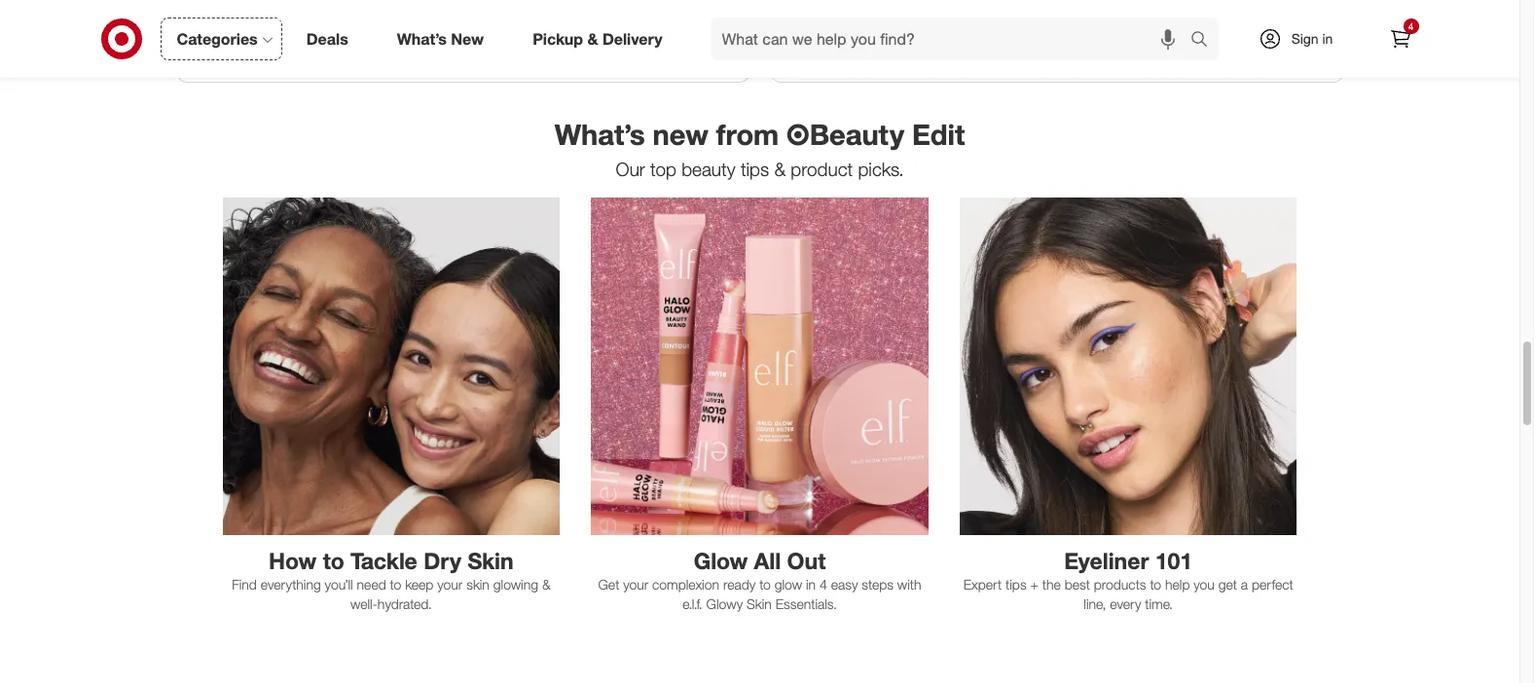 Task type: describe. For each thing, give the bounding box(es) containing it.
well-
[[351, 596, 378, 612]]

from inside what's new from ¬ beauty edit our top beauty tips & product picks.
[[717, 117, 779, 152]]

on
[[1080, 24, 1100, 44]]

your inside how to tackle dry skin find everything you'll need to keep your skin glowing & well-hydrated.
[[438, 576, 463, 593]]

new inside the 'discover all things beauty from virtual try-on to beauty consults, a new skin care quiz & more.'
[[1254, 24, 1283, 44]]

steps
[[862, 576, 894, 593]]

eyeliner
[[1065, 547, 1150, 574]]

delivery
[[603, 29, 663, 48]]

what's for new
[[397, 29, 447, 48]]

easy
[[831, 576, 858, 593]]

hydrated.
[[378, 596, 432, 612]]

picks
[[433, 24, 470, 44]]

beauty right out
[[268, 24, 315, 44]]

everything
[[261, 576, 321, 593]]

check
[[191, 24, 236, 44]]

in inside glow all out get your complexion ready to glow in 4 easy steps with e.l.f. glowy skin essentials.
[[806, 576, 816, 593]]

out
[[788, 547, 826, 574]]

more.
[[867, 43, 907, 62]]

pickup & delivery link
[[516, 18, 687, 60]]

0 horizontal spatial care
[[399, 24, 429, 44]]

care inside the 'discover all things beauty from virtual try-on to beauty consults, a new skin care quiz & more.'
[[785, 43, 816, 62]]

from inside the 'discover all things beauty from virtual try-on to beauty consults, a new skin care quiz & more.'
[[969, 24, 1001, 44]]

get
[[598, 576, 620, 593]]

pickup
[[533, 29, 583, 48]]

time.
[[1146, 596, 1174, 612]]

that
[[474, 24, 501, 44]]

discover all things beauty from virtual try-on to beauty consults, a new skin care quiz & more.
[[785, 24, 1315, 62]]

personal
[[334, 24, 394, 44]]

what's new link
[[381, 18, 509, 60]]

what's new from ¬ beauty edit our top beauty tips & product picks.
[[555, 117, 965, 180]]

sign in link
[[1242, 18, 1364, 60]]

& right list.
[[588, 29, 598, 48]]

4 inside glow all out get your complexion ready to glow in 4 easy steps with e.l.f. glowy skin essentials.
[[820, 576, 828, 593]]

& inside what's new from ¬ beauty edit our top beauty tips & product picks.
[[775, 158, 786, 180]]

deals link
[[290, 18, 373, 60]]

dry
[[424, 547, 462, 574]]

your inside glow all out get your complexion ready to glow in 4 easy steps with e.l.f. glowy skin essentials.
[[623, 576, 649, 593]]

perfect
[[1252, 576, 1294, 593]]

how
[[269, 547, 317, 574]]

glowy
[[707, 596, 743, 612]]

skin inside how to tackle dry skin find everything you'll need to keep your skin glowing & well-hydrated.
[[468, 547, 514, 574]]

our
[[616, 158, 646, 180]]

list.
[[559, 24, 583, 44]]

0 vertical spatial top
[[506, 24, 529, 44]]

how to tackle dry skin find everything you'll need to keep your skin glowing & well-hydrated.
[[232, 547, 551, 612]]

need
[[357, 576, 386, 593]]

expert
[[964, 576, 1002, 593]]

with
[[898, 576, 922, 593]]

+
[[1031, 576, 1039, 593]]

products
[[1094, 576, 1147, 593]]

101
[[1156, 547, 1193, 574]]

you'll
[[325, 576, 353, 593]]

glow all out get your complexion ready to glow in 4 easy steps with e.l.f. glowy skin essentials.
[[598, 547, 922, 612]]

glowing
[[494, 576, 539, 593]]

0 vertical spatial the
[[533, 24, 555, 44]]

search
[[1182, 31, 1229, 50]]

beauty right the "on"
[[1123, 24, 1171, 44]]

beauty inside what's new from ¬ beauty edit our top beauty tips & product picks.
[[682, 158, 736, 180]]

categories link
[[160, 18, 282, 60]]

glow
[[694, 547, 748, 574]]

deals
[[307, 29, 348, 48]]

beauty
[[810, 117, 905, 152]]

best
[[1065, 576, 1091, 593]]

¬
[[787, 117, 810, 152]]

tips inside eyeliner 101 expert tips + the best products to help you get a perfect line, every time.
[[1006, 576, 1027, 593]]

all
[[850, 24, 866, 44]]

check out beauty & personal care picks that top the list.
[[191, 24, 583, 44]]

get
[[1219, 576, 1238, 593]]

what's for new
[[555, 117, 645, 152]]

all
[[754, 547, 781, 574]]

every
[[1110, 596, 1142, 612]]

help
[[1166, 576, 1191, 593]]

product
[[791, 158, 853, 180]]



Task type: vqa. For each thing, say whether or not it's contained in the screenshot.
the top item
no



Task type: locate. For each thing, give the bounding box(es) containing it.
things
[[870, 24, 912, 44]]

1 vertical spatial a
[[1242, 576, 1249, 593]]

sign
[[1292, 30, 1319, 47]]

you
[[1194, 576, 1215, 593]]

edit
[[913, 117, 965, 152]]

new inside what's new from ¬ beauty edit our top beauty tips & product picks.
[[653, 117, 709, 152]]

1 horizontal spatial the
[[1043, 576, 1061, 593]]

search button
[[1182, 18, 1229, 64]]

1 your from the left
[[438, 576, 463, 593]]

from left ¬
[[717, 117, 779, 152]]

& left "product"
[[775, 158, 786, 180]]

tips left +
[[1006, 576, 1027, 593]]

what's inside what's new from ¬ beauty edit our top beauty tips & product picks.
[[555, 117, 645, 152]]

to inside eyeliner 101 expert tips + the best products to help you get a perfect line, every time.
[[1151, 576, 1162, 593]]

1 vertical spatial skin
[[747, 596, 772, 612]]

essentials.
[[776, 596, 837, 612]]

beauty right things
[[917, 24, 965, 44]]

discover all things beauty from virtual try-on to beauty consults, a new skin care quiz & more. link
[[770, 0, 1344, 82]]

beauty right the our
[[682, 158, 736, 180]]

virtual
[[1005, 24, 1049, 44]]

1 horizontal spatial skin
[[1287, 24, 1315, 44]]

0 vertical spatial what's
[[397, 29, 447, 48]]

0 horizontal spatial what's
[[397, 29, 447, 48]]

glow
[[775, 576, 803, 593]]

& right glowing at the left
[[542, 576, 551, 593]]

to left glow
[[760, 576, 771, 593]]

skin right consults,
[[1287, 24, 1315, 44]]

try-
[[1054, 24, 1080, 44]]

0 vertical spatial in
[[1323, 30, 1334, 47]]

a
[[1242, 24, 1250, 44], [1242, 576, 1249, 593]]

0 horizontal spatial new
[[653, 117, 709, 152]]

& inside how to tackle dry skin find everything you'll need to keep your skin glowing & well-hydrated.
[[542, 576, 551, 593]]

check out beauty & personal care picks that top the list. link
[[176, 0, 750, 63]]

to up hydrated.
[[390, 576, 402, 593]]

care left quiz
[[785, 43, 816, 62]]

1 horizontal spatial new
[[1254, 24, 1283, 44]]

from left virtual
[[969, 24, 1001, 44]]

1 vertical spatial from
[[717, 117, 779, 152]]

1 a from the top
[[1242, 24, 1250, 44]]

your
[[438, 576, 463, 593], [623, 576, 649, 593]]

0 horizontal spatial skin
[[467, 576, 490, 593]]

0 horizontal spatial the
[[533, 24, 555, 44]]

1 vertical spatial what's
[[555, 117, 645, 152]]

0 horizontal spatial tips
[[741, 158, 770, 180]]

a right consults,
[[1242, 24, 1250, 44]]

1 horizontal spatial in
[[1323, 30, 1334, 47]]

skin inside glow all out get your complexion ready to glow in 4 easy steps with e.l.f. glowy skin essentials.
[[747, 596, 772, 612]]

to up time.
[[1151, 576, 1162, 593]]

in up essentials.
[[806, 576, 816, 593]]

skin up glowing at the left
[[468, 547, 514, 574]]

ready
[[724, 576, 756, 593]]

top
[[506, 24, 529, 44], [651, 158, 677, 180]]

pickup & delivery
[[533, 29, 663, 48]]

skin
[[468, 547, 514, 574], [747, 596, 772, 612]]

0 vertical spatial skin
[[1287, 24, 1315, 44]]

tips
[[741, 158, 770, 180], [1006, 576, 1027, 593]]

& left personal
[[320, 24, 330, 44]]

the left list.
[[533, 24, 555, 44]]

to up you'll at the left bottom of the page
[[323, 547, 344, 574]]

top right that
[[506, 24, 529, 44]]

& inside the 'discover all things beauty from virtual try-on to beauty consults, a new skin care quiz & more.'
[[853, 43, 863, 62]]

&
[[320, 24, 330, 44], [588, 29, 598, 48], [853, 43, 863, 62], [775, 158, 786, 180], [542, 576, 551, 593]]

0 vertical spatial a
[[1242, 24, 1250, 44]]

0 vertical spatial tips
[[741, 158, 770, 180]]

line,
[[1084, 596, 1107, 612]]

0 horizontal spatial from
[[717, 117, 779, 152]]

a inside the 'discover all things beauty from virtual try-on to beauty consults, a new skin care quiz & more.'
[[1242, 24, 1250, 44]]

1 vertical spatial in
[[806, 576, 816, 593]]

1 horizontal spatial from
[[969, 24, 1001, 44]]

1 horizontal spatial what's
[[555, 117, 645, 152]]

0 vertical spatial new
[[1254, 24, 1283, 44]]

care left 'picks' at top left
[[399, 24, 429, 44]]

eyeliner 101 expert tips + the best products to help you get a perfect line, every time.
[[964, 547, 1294, 612]]

your down dry
[[438, 576, 463, 593]]

picks.
[[858, 158, 904, 180]]

a right the get at the bottom right of the page
[[1242, 576, 1249, 593]]

categories
[[177, 29, 258, 48]]

0 vertical spatial from
[[969, 24, 1001, 44]]

top inside what's new from ¬ beauty edit our top beauty tips & product picks.
[[651, 158, 677, 180]]

1 horizontal spatial 4
[[1409, 20, 1414, 32]]

0 horizontal spatial in
[[806, 576, 816, 593]]

consults,
[[1175, 24, 1237, 44]]

complexion
[[653, 576, 720, 593]]

to inside the 'discover all things beauty from virtual try-on to beauty consults, a new skin care quiz & more.'
[[1105, 24, 1119, 44]]

in
[[1323, 30, 1334, 47], [806, 576, 816, 593]]

the right +
[[1043, 576, 1061, 593]]

skin down the ready
[[747, 596, 772, 612]]

& right quiz
[[853, 43, 863, 62]]

from
[[969, 24, 1001, 44], [717, 117, 779, 152]]

in right sign
[[1323, 30, 1334, 47]]

care
[[399, 24, 429, 44], [785, 43, 816, 62]]

1 vertical spatial the
[[1043, 576, 1061, 593]]

4
[[1409, 20, 1414, 32], [820, 576, 828, 593]]

beauty
[[268, 24, 315, 44], [917, 24, 965, 44], [1123, 24, 1171, 44], [682, 158, 736, 180]]

sign in
[[1292, 30, 1334, 47]]

1 vertical spatial 4
[[820, 576, 828, 593]]

the inside eyeliner 101 expert tips + the best products to help you get a perfect line, every time.
[[1043, 576, 1061, 593]]

find
[[232, 576, 257, 593]]

what's new
[[397, 29, 484, 48]]

discover
[[785, 24, 846, 44]]

to right the "on"
[[1105, 24, 1119, 44]]

out
[[241, 24, 263, 44]]

1 horizontal spatial your
[[623, 576, 649, 593]]

what's
[[397, 29, 447, 48], [555, 117, 645, 152]]

2 a from the top
[[1242, 576, 1249, 593]]

tips left "product"
[[741, 158, 770, 180]]

0 vertical spatial 4
[[1409, 20, 1414, 32]]

0 horizontal spatial skin
[[468, 547, 514, 574]]

1 horizontal spatial top
[[651, 158, 677, 180]]

1 horizontal spatial tips
[[1006, 576, 1027, 593]]

top right the our
[[651, 158, 677, 180]]

2 your from the left
[[623, 576, 649, 593]]

quiz
[[820, 43, 849, 62]]

a inside eyeliner 101 expert tips + the best products to help you get a perfect line, every time.
[[1242, 576, 1249, 593]]

to
[[1105, 24, 1119, 44], [323, 547, 344, 574], [390, 576, 402, 593], [760, 576, 771, 593], [1151, 576, 1162, 593]]

skin inside the 'discover all things beauty from virtual try-on to beauty consults, a new skin care quiz & more.'
[[1287, 24, 1315, 44]]

skin inside how to tackle dry skin find everything you'll need to keep your skin glowing & well-hydrated.
[[467, 576, 490, 593]]

skin left glowing at the left
[[467, 576, 490, 593]]

0 vertical spatial skin
[[468, 547, 514, 574]]

the
[[533, 24, 555, 44], [1043, 576, 1061, 593]]

new
[[1254, 24, 1283, 44], [653, 117, 709, 152]]

0 horizontal spatial top
[[506, 24, 529, 44]]

1 vertical spatial tips
[[1006, 576, 1027, 593]]

your right "get"
[[623, 576, 649, 593]]

new
[[451, 29, 484, 48]]

What can we help you find? suggestions appear below search field
[[711, 18, 1195, 60]]

0 horizontal spatial your
[[438, 576, 463, 593]]

0 horizontal spatial 4
[[820, 576, 828, 593]]

keep
[[405, 576, 434, 593]]

tips inside what's new from ¬ beauty edit our top beauty tips & product picks.
[[741, 158, 770, 180]]

skin
[[1287, 24, 1315, 44], [467, 576, 490, 593]]

e.l.f.
[[683, 596, 703, 612]]

4 link
[[1380, 18, 1422, 60]]

1 horizontal spatial care
[[785, 43, 816, 62]]

1 vertical spatial new
[[653, 117, 709, 152]]

1 vertical spatial skin
[[467, 576, 490, 593]]

1 horizontal spatial skin
[[747, 596, 772, 612]]

1 vertical spatial top
[[651, 158, 677, 180]]

to inside glow all out get your complexion ready to glow in 4 easy steps with e.l.f. glowy skin essentials.
[[760, 576, 771, 593]]

tackle
[[351, 547, 418, 574]]



